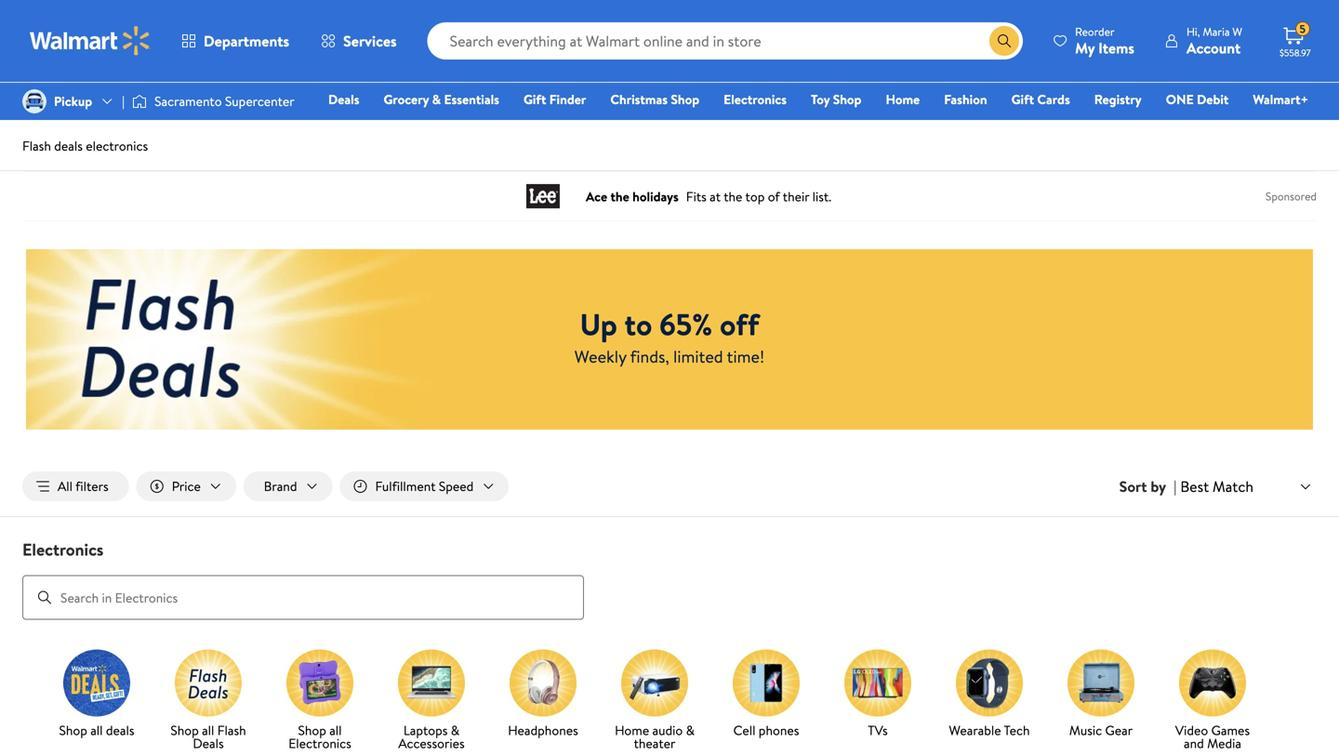 Task type: vqa. For each thing, say whether or not it's contained in the screenshot.
the topmost flash
yes



Task type: locate. For each thing, give the bounding box(es) containing it.
match
[[1213, 476, 1254, 496]]

0 horizontal spatial all
[[90, 721, 103, 739]]

deals
[[54, 137, 83, 155], [106, 721, 134, 739]]

0 horizontal spatial home
[[615, 721, 649, 739]]

1 vertical spatial electronics
[[22, 538, 104, 561]]

gift left the finder
[[524, 90, 546, 108]]

finder
[[549, 90, 586, 108]]

video games and media image
[[1179, 650, 1246, 717]]

1 vertical spatial home
[[615, 721, 649, 739]]

1 horizontal spatial home
[[886, 90, 920, 108]]

flash left "electronics"
[[22, 137, 51, 155]]

1 horizontal spatial deals
[[106, 721, 134, 739]]

and
[[1184, 734, 1204, 752]]

& inside home audio & theater
[[686, 721, 695, 739]]

all
[[90, 721, 103, 739], [202, 721, 214, 739], [329, 721, 342, 739]]

0 vertical spatial home
[[886, 90, 920, 108]]

gift finder
[[524, 90, 586, 108]]

search image
[[37, 590, 52, 605]]

deals inside deals link
[[328, 90, 359, 108]]

 image for sacramento supercenter
[[132, 92, 147, 111]]

wearable
[[949, 721, 1001, 739]]

shop right christmas
[[671, 90, 699, 108]]

sort and filter section element
[[0, 457, 1339, 516]]

& inside laptops & accessories
[[451, 721, 460, 739]]

all inside shop all electronics
[[329, 721, 342, 739]]

& right laptops
[[451, 721, 460, 739]]

 image left the pickup
[[22, 89, 47, 113]]

home link
[[877, 89, 928, 109]]

laptops & accessories
[[398, 721, 465, 752]]

 image
[[22, 89, 47, 113], [132, 92, 147, 111]]

laptops & accessories image
[[398, 650, 465, 717]]

walmart+ link
[[1245, 89, 1317, 109]]

& right grocery
[[432, 90, 441, 108]]

shop all electronics image
[[286, 650, 353, 717]]

electronics
[[86, 137, 148, 155]]

electronics link
[[715, 89, 795, 109]]

| right by
[[1174, 476, 1177, 497]]

1 vertical spatial flash deals image
[[175, 650, 242, 717]]

home inside home audio & theater
[[615, 721, 649, 739]]

flash inside shop all flash deals
[[217, 721, 246, 739]]

2 horizontal spatial all
[[329, 721, 342, 739]]

0 vertical spatial |
[[122, 92, 125, 110]]

sort
[[1119, 476, 1147, 497]]

| up "electronics"
[[122, 92, 125, 110]]

laptops & accessories link
[[383, 650, 480, 754]]

sacramento
[[154, 92, 222, 110]]

1 vertical spatial |
[[1174, 476, 1177, 497]]

home audio & theater image
[[621, 650, 688, 717]]

services button
[[305, 19, 413, 63]]

essentials
[[444, 90, 499, 108]]

brand button
[[243, 472, 332, 501]]

3 all from the left
[[329, 721, 342, 739]]

home inside home link
[[886, 90, 920, 108]]

0 vertical spatial flash
[[22, 137, 51, 155]]

1 horizontal spatial  image
[[132, 92, 147, 111]]

2 gift from the left
[[1011, 90, 1034, 108]]

electronics up 'search' image
[[22, 538, 104, 561]]

laptops
[[404, 721, 448, 739]]

5
[[1300, 21, 1306, 37]]

1 vertical spatial flash
[[217, 721, 246, 739]]

1 horizontal spatial all
[[202, 721, 214, 739]]

shop right shop all deals
[[170, 721, 199, 739]]

home for home audio & theater
[[615, 721, 649, 739]]

grocery
[[384, 90, 429, 108]]

1 gift from the left
[[524, 90, 546, 108]]

items
[[1098, 38, 1135, 58]]

fulfillment speed button
[[340, 472, 509, 501]]

shop inside shop all electronics
[[298, 721, 326, 739]]

deals down the pickup
[[54, 137, 83, 155]]

& inside grocery & essentials link
[[432, 90, 441, 108]]

 image left sacramento
[[132, 92, 147, 111]]

media
[[1207, 734, 1241, 752]]

shop down shop all. image
[[59, 721, 87, 739]]

1 vertical spatial deals
[[193, 734, 224, 752]]

music
[[1069, 721, 1102, 739]]

2 horizontal spatial &
[[686, 721, 695, 739]]

shop inside shop all flash deals
[[170, 721, 199, 739]]

Walmart Site-Wide search field
[[427, 22, 1023, 60]]

flash
[[22, 137, 51, 155], [217, 721, 246, 739]]

my
[[1075, 38, 1095, 58]]

1 horizontal spatial flash
[[217, 721, 246, 739]]

deals down shop all. image
[[106, 721, 134, 739]]

gift left cards
[[1011, 90, 1034, 108]]

home
[[886, 90, 920, 108], [615, 721, 649, 739]]

all inside shop all flash deals
[[202, 721, 214, 739]]

2 vertical spatial electronics
[[288, 734, 351, 752]]

home left fashion link at the right
[[886, 90, 920, 108]]

toy shop
[[811, 90, 862, 108]]

0 vertical spatial deals
[[328, 90, 359, 108]]

cell phones image
[[733, 650, 800, 717]]

0 vertical spatial flash deals image
[[26, 249, 1313, 430]]

phones
[[759, 721, 799, 739]]

shop down shop all electronics image
[[298, 721, 326, 739]]

electronics left toy
[[724, 90, 787, 108]]

all filters button
[[22, 472, 129, 501]]

1 vertical spatial deals
[[106, 721, 134, 739]]

1 horizontal spatial gift
[[1011, 90, 1034, 108]]

flash deals image
[[26, 249, 1313, 430], [175, 650, 242, 717]]

0 horizontal spatial deals
[[54, 137, 83, 155]]

theater
[[634, 734, 676, 752]]

Electronics search field
[[0, 538, 1339, 620]]

maria
[[1203, 24, 1230, 40]]

wearable tech link
[[941, 650, 1038, 741]]

video
[[1175, 721, 1208, 739]]

sacramento supercenter
[[154, 92, 295, 110]]

hi,
[[1187, 24, 1200, 40]]

0 horizontal spatial &
[[432, 90, 441, 108]]

home left audio
[[615, 721, 649, 739]]

electronics down shop all electronics image
[[288, 734, 351, 752]]

fulfillment speed
[[375, 477, 474, 495]]

1 horizontal spatial |
[[1174, 476, 1177, 497]]

0 vertical spatial deals
[[54, 137, 83, 155]]

shop
[[671, 90, 699, 108], [833, 90, 862, 108], [59, 721, 87, 739], [170, 721, 199, 739], [298, 721, 326, 739]]

gift
[[524, 90, 546, 108], [1011, 90, 1034, 108]]

0 horizontal spatial  image
[[22, 89, 47, 113]]

0 horizontal spatial electronics
[[22, 538, 104, 561]]

gear
[[1105, 721, 1133, 739]]

flash left shop all electronics
[[217, 721, 246, 739]]

Search in Electronics search field
[[22, 575, 584, 620]]

best match
[[1180, 476, 1254, 496]]

weekly
[[575, 345, 626, 368]]

hi, maria w account
[[1187, 24, 1242, 58]]

1 all from the left
[[90, 721, 103, 739]]

0 horizontal spatial deals
[[193, 734, 224, 752]]

0 vertical spatial electronics
[[724, 90, 787, 108]]

0 horizontal spatial |
[[122, 92, 125, 110]]

0 horizontal spatial flash
[[22, 137, 51, 155]]

gift finder link
[[515, 89, 595, 109]]

cards
[[1037, 90, 1070, 108]]

& right audio
[[686, 721, 695, 739]]

gift for gift cards
[[1011, 90, 1034, 108]]

1 horizontal spatial deals
[[328, 90, 359, 108]]

wearable tech image
[[956, 650, 1023, 717]]

by
[[1151, 476, 1166, 497]]

electronics inside search field
[[22, 538, 104, 561]]

deals inside shop all flash deals
[[193, 734, 224, 752]]

1 horizontal spatial &
[[451, 721, 460, 739]]

pickup
[[54, 92, 92, 110]]

0 horizontal spatial gift
[[524, 90, 546, 108]]

registry link
[[1086, 89, 1150, 109]]

2 all from the left
[[202, 721, 214, 739]]

shop all. image
[[63, 650, 130, 717]]

shop all electronics link
[[272, 650, 368, 754]]

music gear link
[[1053, 650, 1149, 741]]

music gear
[[1069, 721, 1133, 739]]



Task type: describe. For each thing, give the bounding box(es) containing it.
shop all deals link
[[48, 650, 145, 741]]

walmart+
[[1253, 90, 1309, 108]]

music gear image
[[1068, 650, 1135, 717]]

shop right toy
[[833, 90, 862, 108]]

wearable tech
[[949, 721, 1030, 739]]

account
[[1187, 38, 1241, 58]]

& for accessories
[[451, 721, 460, 739]]

tvs link
[[830, 650, 926, 741]]

shop for flash
[[170, 721, 199, 739]]

toy
[[811, 90, 830, 108]]

video games and media link
[[1164, 650, 1261, 754]]

audio
[[652, 721, 683, 739]]

shop for electronics
[[298, 721, 326, 739]]

flash deals electronics
[[22, 137, 148, 155]]

time!
[[727, 345, 765, 368]]

best
[[1180, 476, 1209, 496]]

home audio & theater
[[615, 721, 695, 752]]

fashion
[[944, 90, 987, 108]]

gift cards
[[1011, 90, 1070, 108]]

home audio & theater link
[[606, 650, 703, 754]]

up
[[580, 303, 617, 345]]

one
[[1166, 90, 1194, 108]]

gift cards link
[[1003, 89, 1079, 109]]

$558.97
[[1280, 47, 1311, 59]]

shop all flash deals link
[[160, 650, 257, 754]]

cell phones
[[733, 721, 799, 739]]

christmas shop link
[[602, 89, 708, 109]]

games
[[1211, 721, 1250, 739]]

w
[[1233, 24, 1242, 40]]

limited
[[673, 345, 723, 368]]

home for home
[[886, 90, 920, 108]]

all filters
[[58, 477, 109, 495]]

filters
[[75, 477, 109, 495]]

shop all electronics
[[288, 721, 351, 752]]

search icon image
[[997, 33, 1012, 48]]

reorder
[[1075, 24, 1115, 40]]

walmart image
[[30, 26, 151, 56]]

sponsored
[[1266, 188, 1317, 204]]

headphones image
[[510, 650, 577, 717]]

all for deals
[[90, 721, 103, 739]]

shop for deals
[[59, 721, 87, 739]]

Search search field
[[427, 22, 1023, 60]]

one debit
[[1166, 90, 1229, 108]]

tvs
[[868, 721, 888, 739]]

headphones link
[[495, 650, 591, 741]]

to
[[625, 303, 652, 345]]

fulfillment
[[375, 477, 436, 495]]

grocery & essentials link
[[375, 89, 508, 109]]

all for flash
[[202, 721, 214, 739]]

brand
[[264, 477, 297, 495]]

accessories
[[398, 734, 465, 752]]

reorder my items
[[1075, 24, 1135, 58]]

speed
[[439, 477, 474, 495]]

& for essentials
[[432, 90, 441, 108]]

tech
[[1004, 721, 1030, 739]]

price
[[172, 477, 201, 495]]

price button
[[136, 472, 236, 501]]

| inside sort and filter section element
[[1174, 476, 1177, 497]]

cell
[[733, 721, 756, 739]]

off
[[720, 303, 759, 345]]

all for electronics
[[329, 721, 342, 739]]

grocery & essentials
[[384, 90, 499, 108]]

sort by |
[[1119, 476, 1177, 497]]

departments
[[204, 31, 289, 51]]

christmas shop
[[610, 90, 699, 108]]

best match button
[[1177, 474, 1317, 499]]

 image for pickup
[[22, 89, 47, 113]]

registry
[[1094, 90, 1142, 108]]

tvs image
[[844, 650, 911, 717]]

up to 65% off weekly finds, limited time!
[[575, 303, 765, 368]]

deals link
[[320, 89, 368, 109]]

gift for gift finder
[[524, 90, 546, 108]]

services
[[343, 31, 397, 51]]

finds,
[[630, 345, 669, 368]]

shop all flash deals
[[170, 721, 246, 752]]

christmas
[[610, 90, 668, 108]]

cell phones link
[[718, 650, 815, 741]]

shop all deals
[[59, 721, 134, 739]]

1 horizontal spatial electronics
[[288, 734, 351, 752]]

video games and media
[[1175, 721, 1250, 752]]

one debit link
[[1158, 89, 1237, 109]]

supercenter
[[225, 92, 295, 110]]

2 horizontal spatial electronics
[[724, 90, 787, 108]]

headphones
[[508, 721, 578, 739]]

fashion link
[[936, 89, 996, 109]]

65%
[[659, 303, 713, 345]]



